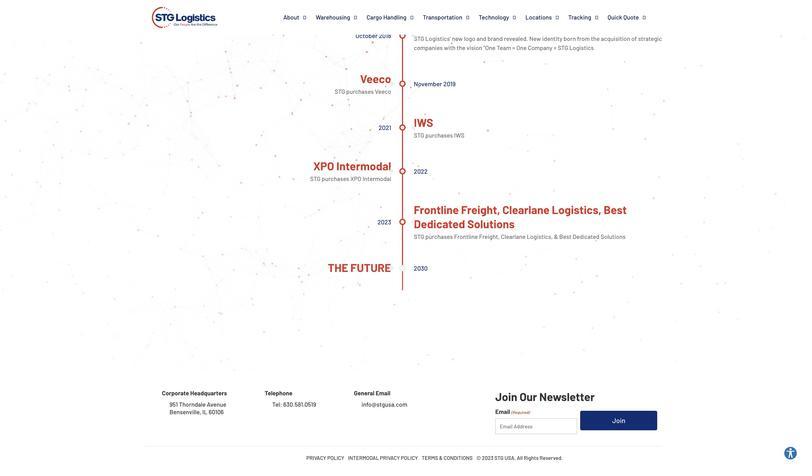 Task type: vqa. For each thing, say whether or not it's contained in the screenshot.


Task type: locate. For each thing, give the bounding box(es) containing it.
the
[[592, 35, 600, 42], [457, 44, 466, 51]]

conditions
[[444, 455, 473, 461]]

locations
[[526, 13, 552, 21]]

policy
[[328, 455, 345, 461], [401, 455, 418, 461]]

None submit
[[581, 411, 658, 430]]

policy left the intermodal
[[328, 455, 345, 461]]

of
[[632, 35, 638, 42]]

"one
[[484, 44, 496, 51]]

0 vertical spatial the
[[592, 35, 600, 42]]

our
[[520, 390, 538, 403]]

0 horizontal spatial email
[[376, 389, 391, 397]]

rights
[[524, 455, 539, 461]]

cargo handling
[[367, 13, 407, 21]]

info@stgusa.com
[[362, 401, 408, 408]]

quick quote link
[[608, 13, 656, 21]]

logo
[[465, 35, 476, 42]]

0 horizontal spatial privacy
[[307, 455, 327, 461]]

newsletter
[[540, 390, 595, 403]]

veeco
[[361, 72, 392, 85], [375, 88, 392, 95]]

logistics,
[[552, 203, 602, 216], [527, 233, 553, 240]]

= left one
[[513, 44, 516, 51]]

= down identity
[[554, 44, 557, 51]]

privacy policy
[[307, 455, 345, 461]]

email (required)
[[496, 408, 530, 415]]

technology link
[[479, 13, 526, 21]]

1 horizontal spatial the
[[592, 35, 600, 42]]

0 horizontal spatial xpo
[[314, 159, 335, 173]]

il
[[203, 408, 208, 416]]

new up company
[[530, 35, 542, 42]]

freight,
[[462, 203, 501, 216], [480, 233, 500, 240]]

all
[[517, 455, 523, 461]]

new up logistics'
[[414, 19, 437, 32]]

email up the info@stgusa.com
[[376, 389, 391, 397]]

© 2023 stg usa. all rights reserved.
[[477, 455, 563, 461]]

revealed.
[[505, 35, 529, 42]]

1 horizontal spatial new
[[530, 35, 542, 42]]

1 vertical spatial clearlane
[[501, 233, 526, 240]]

0 horizontal spatial policy
[[328, 455, 345, 461]]

quote
[[624, 13, 640, 21]]

1 horizontal spatial &
[[555, 233, 559, 240]]

1 horizontal spatial solutions
[[601, 233, 626, 240]]

1 horizontal spatial 2023
[[482, 455, 494, 461]]

quick
[[608, 13, 623, 21]]

0 vertical spatial xpo
[[314, 159, 335, 173]]

xpo intermodal stg purchases xpo intermodal
[[311, 159, 392, 182]]

0 horizontal spatial new
[[414, 19, 437, 32]]

2 policy from the left
[[401, 455, 418, 461]]

join
[[496, 390, 518, 403]]

0 horizontal spatial dedicated
[[414, 217, 466, 230]]

the down new
[[457, 44, 466, 51]]

join our newsletter
[[496, 390, 595, 403]]

email
[[376, 389, 391, 397], [496, 408, 511, 415]]

0 vertical spatial &
[[555, 233, 559, 240]]

951
[[170, 401, 178, 408]]

october
[[356, 32, 378, 39]]

1 vertical spatial best
[[560, 233, 572, 240]]

1 horizontal spatial iws
[[455, 131, 465, 139]]

0 vertical spatial best
[[604, 203, 627, 216]]

new
[[414, 19, 437, 32], [530, 35, 542, 42]]

1 vertical spatial freight,
[[480, 233, 500, 240]]

1 vertical spatial xpo
[[351, 175, 362, 182]]

intermodal
[[348, 455, 379, 461]]

the right from
[[592, 35, 600, 42]]

terms & conditions
[[422, 455, 473, 461]]

1 vertical spatial &
[[440, 455, 443, 461]]

reserved.
[[540, 455, 563, 461]]

brand
[[488, 35, 503, 42]]

transportation link
[[423, 13, 479, 21]]

0 horizontal spatial iws
[[414, 115, 434, 129]]

1 vertical spatial new
[[530, 35, 542, 42]]

1 vertical spatial the
[[457, 44, 466, 51]]

purchases inside the iws stg purchases iws
[[426, 131, 453, 139]]

best
[[604, 203, 627, 216], [560, 233, 572, 240]]

0 vertical spatial clearlane
[[503, 203, 550, 216]]

email down join
[[496, 408, 511, 415]]

1 horizontal spatial policy
[[401, 455, 418, 461]]

purchases
[[347, 88, 374, 95], [426, 131, 453, 139], [322, 175, 350, 182], [426, 233, 453, 240]]

2019
[[444, 80, 456, 88]]

frontline
[[414, 203, 459, 216], [455, 233, 478, 240]]

0 horizontal spatial =
[[513, 44, 516, 51]]

0 vertical spatial intermodal
[[337, 159, 392, 173]]

(required)
[[512, 410, 530, 415]]

1 horizontal spatial xpo
[[351, 175, 362, 182]]

intermodal
[[337, 159, 392, 173], [363, 175, 392, 182]]

none submit inside join our newsletter footer
[[581, 411, 658, 430]]

privacy
[[307, 455, 327, 461], [380, 455, 400, 461]]

0 vertical spatial email
[[376, 389, 391, 397]]

1 horizontal spatial email
[[496, 408, 511, 415]]

& inside join our newsletter footer
[[440, 455, 443, 461]]

tel:
[[273, 401, 282, 408]]

1 vertical spatial dedicated
[[573, 233, 600, 240]]

policy left terms
[[401, 455, 418, 461]]

2030
[[414, 264, 428, 272]]

0 horizontal spatial solutions
[[468, 217, 515, 230]]

handling
[[384, 13, 407, 21]]

warehousing link
[[316, 13, 367, 21]]

0 vertical spatial solutions
[[468, 217, 515, 230]]

=
[[513, 44, 516, 51], [554, 44, 557, 51]]

new
[[452, 35, 463, 42]]

telephone
[[265, 389, 293, 397]]

2018
[[379, 32, 392, 39]]

thorndale
[[179, 401, 206, 408]]

vision
[[467, 44, 483, 51]]

strategic
[[639, 35, 663, 42]]

stg
[[414, 35, 425, 42], [558, 44, 569, 51], [335, 88, 345, 95], [414, 131, 425, 139], [311, 175, 321, 182], [414, 233, 425, 240], [495, 455, 504, 461]]

2021
[[379, 124, 392, 131]]

one
[[517, 44, 527, 51]]

& inside frontline freight, clearlane logistics, best dedicated solutions stg purchases frontline freight, clearlane logistics, & best dedicated solutions
[[555, 233, 559, 240]]

0 vertical spatial 2023
[[378, 218, 392, 226]]

frontline freight, clearlane logistics, best dedicated solutions stg purchases frontline freight, clearlane logistics, & best dedicated solutions
[[414, 203, 627, 240]]

november 2019
[[414, 80, 456, 88]]

0 horizontal spatial 2023
[[378, 218, 392, 226]]

0 vertical spatial iws
[[414, 115, 434, 129]]

dedicated
[[414, 217, 466, 230], [573, 233, 600, 240]]

0 horizontal spatial &
[[440, 455, 443, 461]]

cargo handling link
[[367, 13, 423, 21]]

company
[[528, 44, 553, 51]]

1 horizontal spatial =
[[554, 44, 557, 51]]

2023
[[378, 218, 392, 226], [482, 455, 494, 461]]

iws stg purchases iws
[[414, 115, 465, 139]]

1 vertical spatial 2023
[[482, 455, 494, 461]]

1 horizontal spatial privacy
[[380, 455, 400, 461]]



Task type: describe. For each thing, give the bounding box(es) containing it.
team
[[497, 44, 512, 51]]

headquarters
[[190, 389, 227, 397]]

join our newsletter footer
[[0, 371, 806, 469]]

veeco stg purchases veeco
[[335, 72, 392, 95]]

warehousing
[[316, 13, 351, 21]]

tel: 630.581.0519 link
[[265, 401, 317, 408]]

avenue
[[207, 401, 227, 408]]

stg inside the xpo intermodal stg purchases xpo intermodal
[[311, 175, 321, 182]]

1 vertical spatial logistics,
[[527, 233, 553, 240]]

stg inside veeco stg purchases veeco
[[335, 88, 345, 95]]

stg inside join our newsletter footer
[[495, 455, 504, 461]]

future
[[351, 261, 392, 274]]

1 = from the left
[[513, 44, 516, 51]]

stg inside the iws stg purchases iws
[[414, 131, 425, 139]]

1 vertical spatial solutions
[[601, 233, 626, 240]]

about
[[284, 13, 300, 21]]

1 vertical spatial iws
[[455, 131, 465, 139]]

companies
[[414, 44, 443, 51]]

usa.
[[505, 455, 516, 461]]

0 vertical spatial frontline
[[414, 203, 459, 216]]

stg inside frontline freight, clearlane logistics, best dedicated solutions stg purchases frontline freight, clearlane logistics, & best dedicated solutions
[[414, 233, 425, 240]]

2 privacy from the left
[[380, 455, 400, 461]]

privacy policy link
[[307, 455, 345, 461]]

brand
[[439, 19, 469, 32]]

0 horizontal spatial best
[[560, 233, 572, 240]]

general email
[[354, 389, 391, 397]]

2022
[[414, 167, 428, 175]]

technology
[[479, 13, 510, 21]]

acquisition
[[602, 35, 631, 42]]

the future
[[328, 261, 392, 274]]

1 policy from the left
[[328, 455, 345, 461]]

2 = from the left
[[554, 44, 557, 51]]

0 vertical spatial dedicated
[[414, 217, 466, 230]]

terms & conditions link
[[422, 455, 473, 461]]

stg usa #1 image
[[150, 0, 220, 37]]

november
[[414, 80, 443, 88]]

corporate
[[162, 389, 189, 397]]

tracking
[[569, 13, 592, 21]]

about link
[[284, 13, 316, 21]]

1 horizontal spatial dedicated
[[573, 233, 600, 240]]

bensenville,
[[170, 408, 201, 416]]

purchases inside frontline freight, clearlane logistics, best dedicated solutions stg purchases frontline freight, clearlane logistics, & best dedicated solutions
[[426, 233, 453, 240]]

corporate headquarters
[[162, 389, 227, 397]]

intermodal privacy policy
[[348, 455, 418, 461]]

logistics​
[[570, 44, 594, 51]]

info@stgusa.com link
[[354, 401, 408, 408]]

2023 inside join our newsletter footer
[[482, 455, 494, 461]]

0 vertical spatial new
[[414, 19, 437, 32]]

951 thorndale avenue bensenville, il 60106
[[170, 401, 227, 416]]

intermodal privacy policy link
[[348, 455, 418, 461]]

transportation
[[423, 13, 463, 21]]

general
[[354, 389, 375, 397]]

purchases inside the xpo intermodal stg purchases xpo intermodal
[[322, 175, 350, 182]]

1 privacy from the left
[[307, 455, 327, 461]]

identity
[[543, 35, 563, 42]]

born
[[564, 35, 576, 42]]

quick quote
[[608, 13, 640, 21]]

cargo
[[367, 13, 383, 21]]

terms
[[422, 455, 438, 461]]

1 vertical spatial intermodal
[[363, 175, 392, 182]]

630.581.0519
[[284, 401, 317, 408]]

the
[[328, 261, 349, 274]]

60106
[[209, 408, 224, 416]]

©
[[477, 455, 481, 461]]

0 vertical spatial freight,
[[462, 203, 501, 216]]

1 vertical spatial email
[[496, 408, 511, 415]]

tracking link
[[569, 13, 608, 21]]

tel: 630.581.0519
[[273, 401, 317, 408]]

0 vertical spatial logistics,
[[552, 203, 602, 216]]

logistics'
[[426, 35, 451, 42]]

0 horizontal spatial the
[[457, 44, 466, 51]]

with
[[444, 44, 456, 51]]

locations link
[[526, 13, 569, 21]]

october 2018
[[356, 32, 392, 39]]

1 horizontal spatial best
[[604, 203, 627, 216]]

Email Address email field
[[496, 418, 578, 434]]

purchases inside veeco stg purchases veeco
[[347, 88, 374, 95]]

0 vertical spatial veeco
[[361, 72, 392, 85]]

from
[[578, 35, 590, 42]]

1 vertical spatial veeco
[[375, 88, 392, 95]]

new brand stg logistics' new logo and brand revealed. new identity born from the acquisition of strategic companies with the vision "one team = one company = stg logistics​
[[414, 19, 663, 51]]

1 vertical spatial frontline
[[455, 233, 478, 240]]

and
[[477, 35, 487, 42]]



